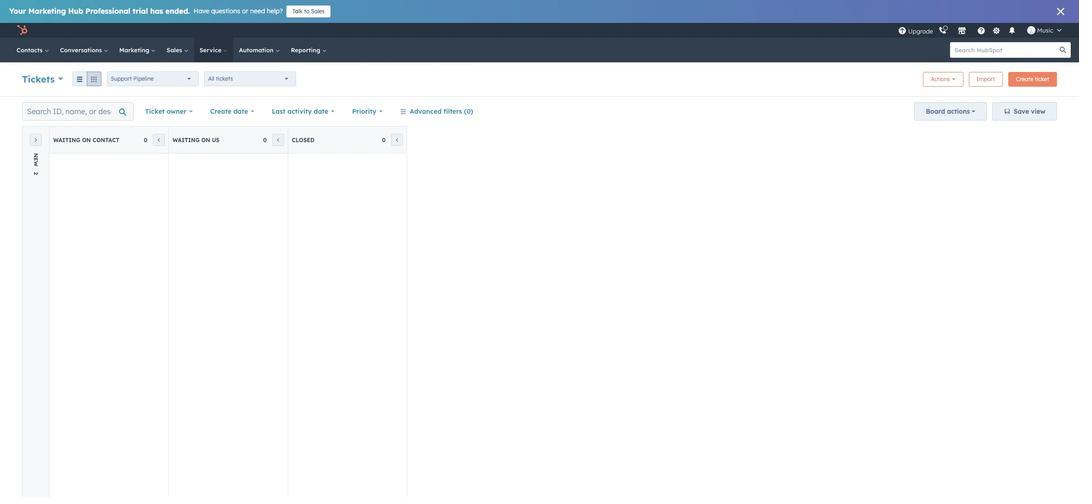 Task type: vqa. For each thing, say whether or not it's contained in the screenshot.
create a task icon
no



Task type: describe. For each thing, give the bounding box(es) containing it.
ended.
[[165, 6, 190, 16]]

closed
[[292, 137, 315, 143]]

waiting for waiting on contact
[[53, 137, 80, 143]]

conversations
[[60, 46, 104, 54]]

save view
[[1014, 107, 1046, 116]]

actions
[[947, 107, 970, 116]]

sales link
[[161, 38, 194, 62]]

(0)
[[464, 107, 473, 116]]

tickets banner
[[22, 69, 1057, 87]]

reporting link
[[285, 38, 332, 62]]

ticket
[[145, 107, 165, 116]]

board
[[926, 107, 945, 116]]

all
[[208, 75, 214, 82]]

last activity date button
[[266, 102, 341, 121]]

menu containing music
[[898, 23, 1068, 38]]

1 vertical spatial marketing
[[119, 46, 151, 54]]

search image
[[1060, 47, 1067, 53]]

trial
[[133, 6, 148, 16]]

0 horizontal spatial marketing
[[28, 6, 66, 16]]

your marketing hub professional trial has ended. have questions or need help?
[[9, 6, 283, 16]]

sales inside button
[[311, 8, 325, 15]]

calling icon image
[[939, 27, 947, 35]]

pipeline
[[133, 75, 154, 82]]

priority button
[[346, 102, 389, 121]]

contact
[[93, 137, 119, 143]]

settings link
[[991, 25, 1003, 35]]

or
[[242, 7, 248, 15]]

marketing link
[[114, 38, 161, 62]]

ticket owner button
[[139, 102, 199, 121]]

tickets
[[22, 73, 55, 85]]

hub
[[68, 6, 83, 16]]

create date button
[[204, 102, 260, 121]]

2
[[32, 172, 39, 175]]

create ticket button
[[1009, 72, 1057, 87]]

advanced filters (0) button
[[394, 102, 479, 121]]

music
[[1038, 27, 1054, 34]]

3 0 from the left
[[382, 137, 386, 143]]

service link
[[194, 38, 233, 62]]

tickets button
[[22, 72, 63, 86]]

date inside popup button
[[314, 107, 328, 116]]

ticket
[[1035, 76, 1050, 83]]

conversations link
[[55, 38, 114, 62]]

notifications button
[[1005, 23, 1020, 38]]

priority
[[352, 107, 377, 116]]

reporting
[[291, 46, 322, 54]]



Task type: locate. For each thing, give the bounding box(es) containing it.
last activity date
[[272, 107, 328, 116]]

1 vertical spatial sales
[[167, 46, 184, 54]]

2 waiting from the left
[[173, 137, 200, 143]]

0 left closed
[[263, 137, 267, 143]]

create for create date
[[210, 107, 232, 116]]

date inside popup button
[[234, 107, 248, 116]]

e
[[32, 158, 39, 161]]

1 waiting from the left
[[53, 137, 80, 143]]

calling icon button
[[935, 24, 951, 36]]

w
[[32, 161, 39, 167]]

1 0 from the left
[[144, 137, 147, 143]]

need
[[250, 7, 265, 15]]

0 horizontal spatial 0
[[144, 137, 147, 143]]

sales right to
[[311, 8, 325, 15]]

2 0 from the left
[[263, 137, 267, 143]]

actions button
[[923, 72, 964, 87]]

support pipeline button
[[107, 72, 199, 86]]

0 horizontal spatial create
[[210, 107, 232, 116]]

0 vertical spatial marketing
[[28, 6, 66, 16]]

2 date from the left
[[314, 107, 328, 116]]

hubspot image
[[17, 25, 28, 36]]

0 down the ticket
[[144, 137, 147, 143]]

has
[[150, 6, 163, 16]]

date
[[234, 107, 248, 116], [314, 107, 328, 116]]

view
[[1031, 107, 1046, 116]]

create for create ticket
[[1016, 76, 1034, 83]]

hubspot link
[[11, 25, 34, 36]]

search button
[[1056, 42, 1071, 58]]

automation link
[[233, 38, 285, 62]]

1 date from the left
[[234, 107, 248, 116]]

marketing
[[28, 6, 66, 16], [119, 46, 151, 54]]

waiting down search id, name, or description search field
[[53, 137, 80, 143]]

date down all tickets popup button
[[234, 107, 248, 116]]

1 horizontal spatial 0
[[263, 137, 267, 143]]

help image
[[977, 27, 986, 35]]

actions
[[931, 76, 950, 83]]

1 horizontal spatial date
[[314, 107, 328, 116]]

0 horizontal spatial sales
[[167, 46, 184, 54]]

activity
[[287, 107, 312, 116]]

ticket owner
[[145, 107, 186, 116]]

notifications image
[[1008, 27, 1016, 35]]

waiting left us
[[173, 137, 200, 143]]

marketplaces image
[[958, 27, 966, 35]]

create inside button
[[1016, 76, 1034, 83]]

Search HubSpot search field
[[950, 42, 1063, 58]]

waiting for waiting on us
[[173, 137, 200, 143]]

your
[[9, 6, 26, 16]]

create
[[1016, 76, 1034, 83], [210, 107, 232, 116]]

on for us
[[201, 137, 210, 143]]

0 horizontal spatial on
[[82, 137, 91, 143]]

1 vertical spatial create
[[210, 107, 232, 116]]

board actions
[[926, 107, 970, 116]]

save
[[1014, 107, 1030, 116]]

2 horizontal spatial 0
[[382, 137, 386, 143]]

owner
[[167, 107, 186, 116]]

import button
[[969, 72, 1003, 87]]

marketplaces button
[[953, 23, 972, 38]]

0 horizontal spatial date
[[234, 107, 248, 116]]

support
[[111, 75, 132, 82]]

1 horizontal spatial create
[[1016, 76, 1034, 83]]

contacts link
[[11, 38, 55, 62]]

date right activity
[[314, 107, 328, 116]]

1 horizontal spatial on
[[201, 137, 210, 143]]

waiting
[[53, 137, 80, 143], [173, 137, 200, 143]]

filters
[[444, 107, 462, 116]]

have
[[194, 7, 209, 15]]

create left ticket
[[1016, 76, 1034, 83]]

last
[[272, 107, 286, 116]]

automation
[[239, 46, 275, 54]]

talk
[[293, 8, 303, 15]]

upgrade
[[909, 27, 933, 35]]

Search ID, name, or description search field
[[22, 102, 134, 121]]

0 vertical spatial sales
[[311, 8, 325, 15]]

create ticket
[[1016, 76, 1050, 83]]

1 on from the left
[[82, 137, 91, 143]]

service
[[200, 46, 223, 54]]

0 for contact
[[144, 137, 147, 143]]

menu
[[898, 23, 1068, 38]]

support pipeline
[[111, 75, 154, 82]]

us
[[212, 137, 220, 143]]

create inside popup button
[[210, 107, 232, 116]]

sales left 'service'
[[167, 46, 184, 54]]

settings image
[[993, 27, 1001, 35]]

help button
[[974, 23, 989, 38]]

import
[[977, 76, 995, 83]]

marketing left hub
[[28, 6, 66, 16]]

contacts
[[17, 46, 44, 54]]

on left us
[[201, 137, 210, 143]]

close image
[[1057, 8, 1065, 15]]

on for contact
[[82, 137, 91, 143]]

0 horizontal spatial waiting
[[53, 137, 80, 143]]

greg robinson image
[[1028, 26, 1036, 34]]

0 down priority popup button
[[382, 137, 386, 143]]

marketing up support pipeline
[[119, 46, 151, 54]]

group inside tickets banner
[[72, 72, 101, 86]]

n e w
[[32, 153, 39, 167]]

to
[[304, 8, 310, 15]]

on
[[82, 137, 91, 143], [201, 137, 210, 143]]

group
[[72, 72, 101, 86]]

professional
[[86, 6, 130, 16]]

music button
[[1022, 23, 1068, 38]]

1 horizontal spatial waiting
[[173, 137, 200, 143]]

0 for us
[[263, 137, 267, 143]]

2 on from the left
[[201, 137, 210, 143]]

questions
[[211, 7, 240, 15]]

tickets
[[216, 75, 233, 82]]

all tickets button
[[204, 72, 296, 86]]

0
[[144, 137, 147, 143], [263, 137, 267, 143], [382, 137, 386, 143]]

talk to sales button
[[287, 6, 331, 17]]

save view button
[[993, 102, 1057, 121]]

on left contact
[[82, 137, 91, 143]]

upgrade image
[[899, 27, 907, 35]]

advanced filters (0)
[[410, 107, 473, 116]]

waiting on us
[[173, 137, 220, 143]]

sales
[[311, 8, 325, 15], [167, 46, 184, 54]]

all tickets
[[208, 75, 233, 82]]

waiting on contact
[[53, 137, 119, 143]]

board actions button
[[915, 102, 987, 121]]

advanced
[[410, 107, 442, 116]]

create up us
[[210, 107, 232, 116]]

0 vertical spatial create
[[1016, 76, 1034, 83]]

n
[[32, 153, 39, 158]]

help?
[[267, 7, 283, 15]]

1 horizontal spatial sales
[[311, 8, 325, 15]]

talk to sales
[[293, 8, 325, 15]]

1 horizontal spatial marketing
[[119, 46, 151, 54]]

create date
[[210, 107, 248, 116]]



